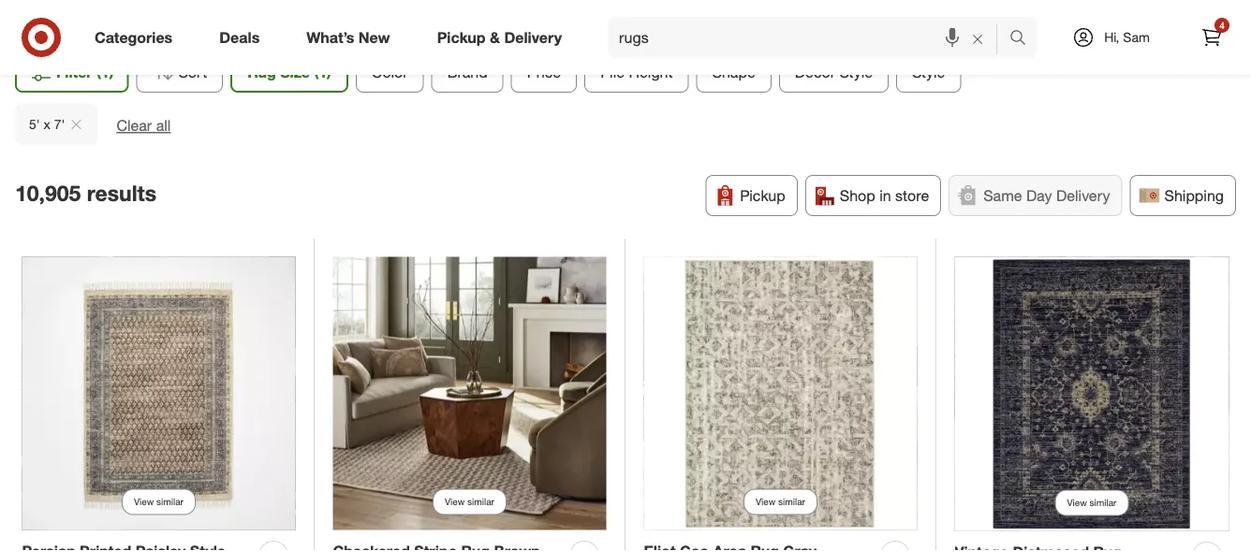 Task type: vqa. For each thing, say whether or not it's contained in the screenshot.
Size
yes



Task type: locate. For each thing, give the bounding box(es) containing it.
decor style button
[[779, 51, 889, 93]]

delivery for pickup & delivery
[[504, 28, 562, 46]]

decor style
[[795, 63, 873, 81]]

0 horizontal spatial style
[[840, 63, 873, 81]]

color
[[372, 63, 408, 81]]

pickup inside button
[[740, 186, 786, 205]]

What can we help you find? suggestions appear below search field
[[608, 17, 1014, 58]]

1 horizontal spatial pickup
[[740, 186, 786, 205]]

0 vertical spatial delivery
[[504, 28, 562, 46]]

size
[[280, 63, 310, 81]]

(1) right size
[[314, 63, 331, 81]]

pickup & delivery
[[437, 28, 562, 46]]

same day delivery button
[[949, 175, 1123, 216]]

pickup for pickup & delivery
[[437, 28, 486, 46]]

10,905
[[15, 180, 81, 207]]

delivery up the price
[[504, 28, 562, 46]]

style
[[840, 63, 873, 81], [912, 63, 945, 81]]

results
[[87, 180, 156, 207]]

(1)
[[96, 63, 114, 81], [314, 63, 331, 81]]

eliot geo area rug gray - threshold™ image
[[644, 257, 917, 530], [644, 257, 917, 530]]

1 vertical spatial delivery
[[1057, 186, 1110, 205]]

rug
[[247, 63, 276, 81]]

delivery
[[504, 28, 562, 46], [1057, 186, 1110, 205]]

categories
[[95, 28, 173, 46]]

0 horizontal spatial pickup
[[437, 28, 486, 46]]

shape
[[712, 63, 756, 81]]

shape button
[[696, 51, 772, 93]]

delivery right day
[[1057, 186, 1110, 205]]

1 horizontal spatial style
[[912, 63, 945, 81]]

1 (1) from the left
[[96, 63, 114, 81]]

brand
[[447, 63, 488, 81]]

2 style from the left
[[912, 63, 945, 81]]

delivery inside button
[[1057, 186, 1110, 205]]

search
[[1001, 30, 1046, 48]]

vintage distressed rug - threshold™ image
[[955, 257, 1229, 531], [955, 257, 1229, 531]]

x
[[44, 116, 50, 132]]

all
[[156, 116, 171, 135]]

same
[[984, 186, 1022, 205]]

hi,
[[1104, 29, 1120, 45]]

style button
[[896, 51, 961, 93]]

view similar
[[134, 496, 184, 508], [445, 496, 494, 508], [756, 496, 805, 508], [1067, 497, 1117, 509]]

1 vertical spatial pickup
[[740, 186, 786, 205]]

view
[[134, 496, 154, 508], [445, 496, 465, 508], [756, 496, 776, 508], [1067, 497, 1087, 509]]

shop in store
[[840, 186, 929, 205]]

pickup & delivery link
[[421, 17, 585, 58]]

persian printed paisley style rug navy - threshold™ designed with studio mcgee™ image
[[22, 257, 296, 530], [22, 257, 296, 530]]

pickup
[[437, 28, 486, 46], [740, 186, 786, 205]]

pickup button
[[706, 175, 798, 216]]

0 horizontal spatial (1)
[[96, 63, 114, 81]]

0 horizontal spatial delivery
[[504, 28, 562, 46]]

clear all button
[[117, 115, 171, 136]]

color button
[[356, 51, 424, 93]]

(1) inside "button"
[[96, 63, 114, 81]]

2 (1) from the left
[[314, 63, 331, 81]]

0 vertical spatial pickup
[[437, 28, 486, 46]]

(1) right filter
[[96, 63, 114, 81]]

1 horizontal spatial (1)
[[314, 63, 331, 81]]

height
[[629, 63, 673, 81]]

categories link
[[79, 17, 196, 58]]

similar
[[156, 496, 184, 508], [467, 496, 494, 508], [778, 496, 805, 508], [1090, 497, 1117, 509]]

view similar button
[[122, 489, 196, 515], [433, 489, 507, 515], [744, 489, 818, 515], [1055, 490, 1129, 516]]

pile
[[601, 63, 625, 81]]

day
[[1027, 186, 1052, 205]]

shipping
[[1165, 186, 1224, 205]]

1 horizontal spatial delivery
[[1057, 186, 1110, 205]]

5'
[[29, 116, 40, 132]]

7'
[[54, 116, 65, 132]]

what's
[[307, 28, 354, 46]]

what's new
[[307, 28, 390, 46]]

checkered stripe rug brown - threshold™ designed with studio mcgee image
[[333, 257, 606, 530], [333, 257, 606, 530]]



Task type: describe. For each thing, give the bounding box(es) containing it.
rug size (1)
[[247, 63, 331, 81]]

pickup for pickup
[[740, 186, 786, 205]]

sort button
[[136, 51, 223, 93]]

what's new link
[[291, 17, 414, 58]]

shipping button
[[1130, 175, 1236, 216]]

price
[[527, 63, 561, 81]]

deals link
[[203, 17, 283, 58]]

5' x 7' button
[[15, 104, 98, 145]]

delivery for same day delivery
[[1057, 186, 1110, 205]]

pile height
[[601, 63, 673, 81]]

price button
[[511, 51, 577, 93]]

brand button
[[431, 51, 504, 93]]

in
[[880, 186, 891, 205]]

store
[[895, 186, 929, 205]]

filter
[[56, 63, 92, 81]]

same day delivery
[[984, 186, 1110, 205]]

new
[[359, 28, 390, 46]]

10,905 results
[[15, 180, 156, 207]]

pile height button
[[585, 51, 689, 93]]

filter (1)
[[56, 63, 114, 81]]

deals
[[219, 28, 260, 46]]

clear all
[[117, 116, 171, 135]]

4 link
[[1191, 17, 1233, 58]]

1 style from the left
[[840, 63, 873, 81]]

&
[[490, 28, 500, 46]]

clear
[[117, 116, 152, 135]]

5' x 7'
[[29, 116, 65, 132]]

search button
[[1001, 17, 1046, 62]]

sort
[[178, 63, 207, 81]]

sam
[[1123, 29, 1150, 45]]

filter (1) button
[[15, 51, 129, 93]]

4
[[1220, 19, 1225, 31]]

hi, sam
[[1104, 29, 1150, 45]]

shop in store button
[[805, 175, 941, 216]]

shop
[[840, 186, 875, 205]]

decor
[[795, 63, 836, 81]]



